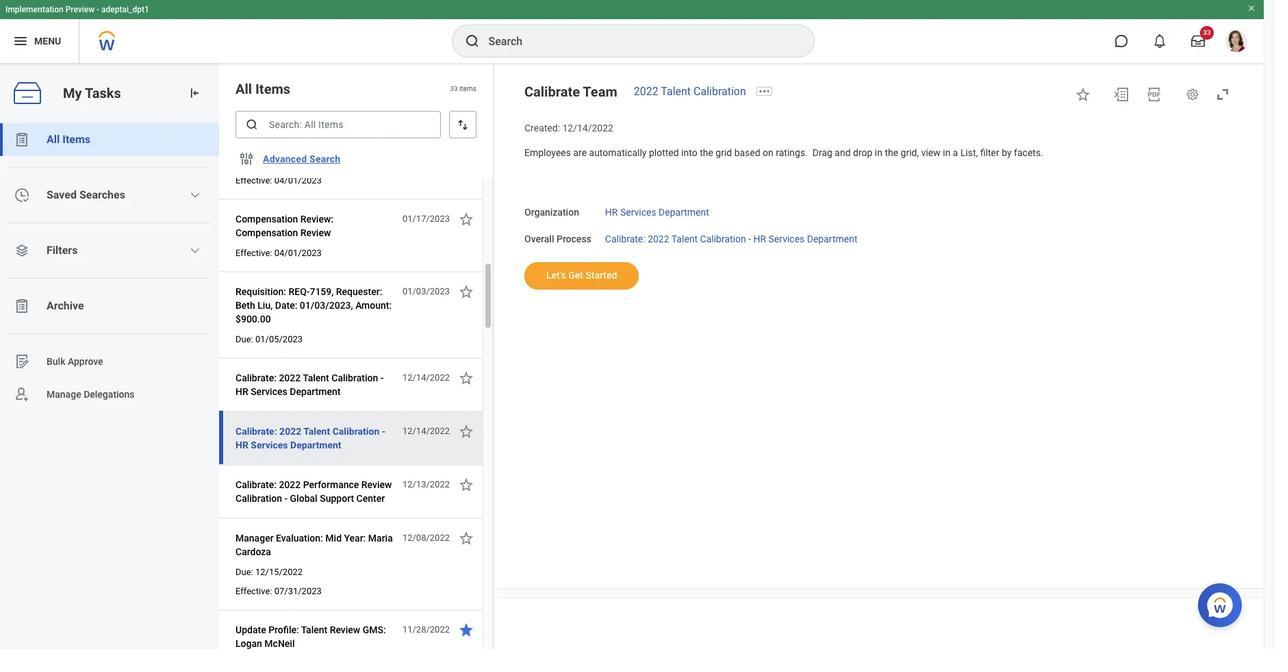 Task type: vqa. For each thing, say whether or not it's contained in the screenshot.
Advanced Search
yes



Task type: describe. For each thing, give the bounding box(es) containing it.
employees
[[525, 147, 571, 158]]

1 vertical spatial 12/14/2022
[[403, 373, 450, 383]]

bulk approve
[[47, 356, 103, 367]]

adeptai_dpt1
[[101, 5, 149, 14]]

calibrate: 2022 talent calibration - hr services department button for star icon associated with 12/14/2022
[[236, 370, 395, 400]]

advanced search button
[[258, 145, 346, 173]]

let's get started button
[[525, 263, 639, 290]]

advanced
[[263, 153, 307, 164]]

by
[[1002, 147, 1012, 158]]

hr inside hr services department link
[[606, 207, 618, 218]]

view
[[922, 147, 941, 158]]

req-
[[289, 286, 310, 297]]

let's get started
[[547, 270, 618, 281]]

update profile: talent review gms: logan mcneil
[[236, 625, 386, 649]]

chevron down image
[[190, 245, 201, 256]]

2 04/01/2023 from the top
[[275, 248, 322, 258]]

2022 inside calibrate: 2022 performance review calibration - global support center
[[279, 480, 301, 491]]

into
[[682, 147, 698, 158]]

facets.
[[1015, 147, 1044, 158]]

01/03/2023
[[403, 286, 450, 297]]

manager evaluation: mid year: maria cardoza button
[[236, 530, 395, 560]]

0 vertical spatial search image
[[464, 33, 481, 49]]

requester:
[[336, 286, 383, 297]]

$900.00
[[236, 314, 271, 325]]

clock check image
[[14, 187, 30, 203]]

manage delegations link
[[0, 378, 219, 411]]

12/15/2022
[[255, 567, 303, 578]]

due: for requisition: req-7159, requester: beth liu, date: 01/03/2023, amount: $900.00
[[236, 334, 253, 345]]

hr services department
[[606, 207, 710, 218]]

star image for 12/13/2022
[[458, 477, 475, 493]]

2022 talent calibration link
[[634, 85, 747, 98]]

compensation review: compensation review button
[[236, 211, 395, 241]]

created:
[[525, 123, 560, 134]]

mid
[[326, 533, 342, 544]]

33 items
[[450, 85, 477, 93]]

maria
[[368, 533, 393, 544]]

calibrate
[[525, 84, 580, 100]]

sort image
[[456, 118, 470, 132]]

requisition: req-7159, requester: beth liu, date: 01/03/2023, amount: $900.00 button
[[236, 284, 395, 327]]

date:
[[275, 300, 298, 311]]

Search: All Items text field
[[236, 111, 441, 138]]

drop
[[854, 147, 873, 158]]

calibrate: 2022 talent calibration - hr services department button for star image for 12/14/2022
[[236, 423, 395, 454]]

all items button
[[0, 123, 219, 156]]

effective: 07/31/2023
[[236, 586, 322, 597]]

compensation review: compensation review
[[236, 214, 334, 238]]

1 effective: from the top
[[236, 175, 272, 186]]

calibrate: inside 'link'
[[606, 233, 646, 244]]

search
[[310, 153, 341, 164]]

2022 down 01/05/2023 at the left of the page
[[279, 373, 301, 384]]

gear image
[[1187, 88, 1200, 101]]

export to excel image
[[1114, 86, 1130, 103]]

beth
[[236, 300, 255, 311]]

my tasks
[[63, 85, 121, 101]]

1 effective: 04/01/2023 from the top
[[236, 175, 322, 186]]

center
[[357, 493, 385, 504]]

plotted
[[649, 147, 679, 158]]

organization
[[525, 207, 580, 218]]

calibrate: 2022 talent calibration - hr services department link
[[606, 231, 858, 244]]

amount:
[[356, 300, 392, 311]]

2022 up calibrate: 2022 performance review calibration - global support center
[[280, 426, 302, 437]]

gms:
[[363, 625, 386, 636]]

requisition: req-7159, requester: beth liu, date: 01/03/2023, amount: $900.00
[[236, 286, 392, 325]]

33 for 33
[[1204, 29, 1212, 36]]

review for compensation
[[301, 227, 331, 238]]

inbox large image
[[1192, 34, 1206, 48]]

talent for star icon associated with 12/14/2022
[[303, 373, 329, 384]]

fullscreen image
[[1215, 86, 1232, 103]]

support
[[320, 493, 354, 504]]

profile:
[[269, 625, 299, 636]]

preview
[[66, 5, 95, 14]]

talent for star image for 12/14/2022
[[304, 426, 330, 437]]

33 button
[[1184, 26, 1215, 56]]

manager
[[236, 533, 274, 544]]

searches
[[79, 188, 125, 201]]

implementation preview -   adeptai_dpt1
[[5, 5, 149, 14]]

cardoza
[[236, 547, 271, 558]]

let's
[[547, 270, 566, 281]]

items inside button
[[63, 133, 90, 146]]

review:
[[301, 214, 334, 225]]

all items inside button
[[47, 133, 90, 146]]

get
[[569, 270, 584, 281]]

calibrate: 2022 performance review calibration - global support center button
[[236, 477, 395, 507]]

chevron down image
[[190, 190, 201, 201]]

2022 inside 'link'
[[648, 233, 670, 244]]

notifications large image
[[1154, 34, 1167, 48]]

2 effective: 04/01/2023 from the top
[[236, 248, 322, 258]]

Search Workday  search field
[[489, 26, 786, 56]]

calibrate: inside calibrate: 2022 performance review calibration - global support center
[[236, 480, 277, 491]]

1 vertical spatial calibrate: 2022 talent calibration - hr services department
[[236, 373, 384, 397]]

in the
[[875, 147, 899, 158]]

bulk approve link
[[0, 345, 219, 378]]

department inside hr services department link
[[659, 207, 710, 218]]

hr inside calibrate: 2022 talent calibration - hr services department 'link'
[[754, 233, 767, 244]]

team
[[583, 84, 618, 100]]

overall process
[[525, 233, 592, 244]]

star image for 12/14/2022
[[458, 423, 475, 440]]

filters
[[47, 244, 78, 257]]

are
[[574, 147, 587, 158]]

my
[[63, 85, 82, 101]]

department inside calibrate: 2022 talent calibration - hr services department 'link'
[[808, 233, 858, 244]]

manager evaluation: mid year: maria cardoza
[[236, 533, 393, 558]]

update
[[236, 625, 266, 636]]

3 effective: from the top
[[236, 586, 272, 597]]

items
[[460, 85, 477, 93]]

menu banner
[[0, 0, 1265, 63]]

due: 01/05/2023
[[236, 334, 303, 345]]

2 vertical spatial 12/14/2022
[[403, 426, 450, 436]]

star image for 12/14/2022
[[458, 370, 475, 386]]

profile logan mcneil image
[[1226, 30, 1248, 55]]

12/13/2022
[[403, 480, 450, 490]]



Task type: locate. For each thing, give the bounding box(es) containing it.
liu,
[[258, 300, 273, 311]]

0 vertical spatial compensation
[[236, 214, 298, 225]]

on
[[763, 147, 774, 158]]

0 horizontal spatial all items
[[47, 133, 90, 146]]

2022 up global
[[279, 480, 301, 491]]

1 vertical spatial 33
[[450, 85, 458, 93]]

star image for effective: 04/01/2023
[[458, 211, 475, 227]]

configure image
[[238, 151, 255, 167]]

due: for manager evaluation: mid year: maria cardoza
[[236, 567, 253, 578]]

01/03/2023,
[[300, 300, 353, 311]]

1 vertical spatial 04/01/2023
[[275, 248, 322, 258]]

clipboard image
[[14, 132, 30, 148], [14, 298, 30, 314]]

33 inside button
[[1204, 29, 1212, 36]]

clipboard image for all items
[[14, 132, 30, 148]]

archive button
[[0, 290, 219, 323]]

talent for 11/28/2022 star icon
[[301, 625, 328, 636]]

search image up configure image
[[245, 118, 259, 132]]

review for talent
[[330, 625, 361, 636]]

calibrate: 2022 talent calibration - hr services department button down 01/05/2023 at the left of the page
[[236, 370, 395, 400]]

hr
[[606, 207, 618, 218], [754, 233, 767, 244], [236, 386, 248, 397], [236, 440, 249, 451]]

all up saved
[[47, 133, 60, 146]]

calibrate: 2022 performance review calibration - global support center
[[236, 480, 392, 504]]

due: 12/15/2022
[[236, 567, 303, 578]]

2 vertical spatial effective:
[[236, 586, 272, 597]]

a
[[954, 147, 959, 158]]

compensation up requisition:
[[236, 227, 298, 238]]

update profile: talent review gms: logan mcneil button
[[236, 622, 395, 649]]

2 calibrate: 2022 talent calibration - hr services department button from the top
[[236, 423, 395, 454]]

clipboard image up clock check 'icon'
[[14, 132, 30, 148]]

calibrate: 2022 talent calibration - hr services department button up "performance"
[[236, 423, 395, 454]]

2022 down hr services department
[[648, 233, 670, 244]]

my tasks element
[[0, 63, 219, 649]]

automatically
[[590, 147, 647, 158]]

effective: 04/01/2023 down the compensation review: compensation review
[[236, 248, 322, 258]]

services inside 'link'
[[769, 233, 805, 244]]

- inside 'link'
[[749, 233, 752, 244]]

2 due: from the top
[[236, 567, 253, 578]]

11/28/2022
[[403, 625, 450, 635]]

2 vertical spatial calibrate: 2022 talent calibration - hr services department
[[236, 426, 386, 451]]

search image up items
[[464, 33, 481, 49]]

0 vertical spatial effective: 04/01/2023
[[236, 175, 322, 186]]

1 vertical spatial effective:
[[236, 248, 272, 258]]

filter
[[981, 147, 1000, 158]]

items
[[256, 81, 291, 97], [63, 133, 90, 146]]

menu button
[[0, 19, 79, 63]]

talent inside update profile: talent review gms: logan mcneil
[[301, 625, 328, 636]]

2 vertical spatial review
[[330, 625, 361, 636]]

requisition:
[[236, 286, 286, 297]]

33 left items
[[450, 85, 458, 93]]

items inside item list element
[[256, 81, 291, 97]]

12/08/2022
[[403, 533, 450, 543]]

created: 12/14/2022
[[525, 123, 614, 134]]

bulk
[[47, 356, 65, 367]]

1 clipboard image from the top
[[14, 132, 30, 148]]

calibration inside calibrate: 2022 talent calibration - hr services department 'link'
[[701, 233, 747, 244]]

overall
[[525, 233, 555, 244]]

rename image
[[14, 354, 30, 370]]

review up the center
[[362, 480, 392, 491]]

0 vertical spatial items
[[256, 81, 291, 97]]

1 vertical spatial all items
[[47, 133, 90, 146]]

saved searches button
[[0, 179, 219, 212]]

justify image
[[12, 33, 29, 49]]

department
[[659, 207, 710, 218], [808, 233, 858, 244], [290, 386, 341, 397], [291, 440, 342, 451]]

based
[[735, 147, 761, 158]]

1 calibrate: 2022 talent calibration - hr services department button from the top
[[236, 370, 395, 400]]

0 horizontal spatial 33
[[450, 85, 458, 93]]

review inside update profile: talent review gms: logan mcneil
[[330, 625, 361, 636]]

evaluation:
[[276, 533, 323, 544]]

-
[[97, 5, 99, 14], [749, 233, 752, 244], [381, 373, 384, 384], [382, 426, 386, 437], [285, 493, 288, 504]]

effective: 04/01/2023 down advanced
[[236, 175, 322, 186]]

1 vertical spatial due:
[[236, 567, 253, 578]]

star image for due: 01/05/2023
[[458, 284, 475, 300]]

star image for 11/28/2022
[[458, 622, 475, 639]]

performance
[[303, 480, 359, 491]]

0 vertical spatial calibrate: 2022 talent calibration - hr services department button
[[236, 370, 395, 400]]

mcneil
[[265, 639, 295, 649]]

effective: down due: 12/15/2022
[[236, 586, 272, 597]]

tasks
[[85, 85, 121, 101]]

1 horizontal spatial items
[[256, 81, 291, 97]]

all inside the all items button
[[47, 133, 60, 146]]

01/05/2023
[[255, 334, 303, 345]]

2022 right team
[[634, 85, 659, 98]]

2022
[[634, 85, 659, 98], [648, 233, 670, 244], [279, 373, 301, 384], [280, 426, 302, 437], [279, 480, 301, 491]]

talent
[[661, 85, 691, 98], [672, 233, 698, 244], [303, 373, 329, 384], [304, 426, 330, 437], [301, 625, 328, 636]]

compensation left review: at top
[[236, 214, 298, 225]]

view printable version (pdf) image
[[1147, 86, 1163, 103]]

compensation
[[236, 214, 298, 225], [236, 227, 298, 238]]

calibration inside calibrate: 2022 performance review calibration - global support center
[[236, 493, 282, 504]]

approve
[[68, 356, 103, 367]]

1 compensation from the top
[[236, 214, 298, 225]]

1 vertical spatial clipboard image
[[14, 298, 30, 314]]

12/14/2022
[[563, 123, 614, 134], [403, 373, 450, 383], [403, 426, 450, 436]]

0 horizontal spatial search image
[[245, 118, 259, 132]]

logan
[[236, 639, 262, 649]]

item list element
[[219, 63, 495, 649]]

1 due: from the top
[[236, 334, 253, 345]]

1 vertical spatial compensation
[[236, 227, 298, 238]]

services
[[621, 207, 657, 218], [769, 233, 805, 244], [251, 386, 288, 397], [251, 440, 288, 451]]

2 effective: from the top
[[236, 248, 272, 258]]

0 vertical spatial 04/01/2023
[[275, 175, 322, 186]]

review down review: at top
[[301, 227, 331, 238]]

33 left profile logan mcneil image
[[1204, 29, 1212, 36]]

1 vertical spatial review
[[362, 480, 392, 491]]

0 vertical spatial star image
[[458, 423, 475, 440]]

grid,
[[901, 147, 920, 158]]

1 vertical spatial effective: 04/01/2023
[[236, 248, 322, 258]]

filters button
[[0, 234, 219, 267]]

review
[[301, 227, 331, 238], [362, 480, 392, 491], [330, 625, 361, 636]]

star image
[[1076, 86, 1092, 103], [458, 211, 475, 227], [458, 284, 475, 300], [458, 370, 475, 386], [458, 477, 475, 493], [458, 622, 475, 639]]

transformation import image
[[188, 86, 201, 100]]

- inside menu banner
[[97, 5, 99, 14]]

all items inside item list element
[[236, 81, 291, 97]]

effective: 04/01/2023
[[236, 175, 322, 186], [236, 248, 322, 258]]

1 04/01/2023 from the top
[[275, 175, 322, 186]]

star image for due: 12/15/2022
[[458, 530, 475, 547]]

list
[[0, 123, 219, 411]]

1 vertical spatial search image
[[245, 118, 259, 132]]

2 compensation from the top
[[236, 227, 298, 238]]

review for performance
[[362, 480, 392, 491]]

started
[[586, 270, 618, 281]]

menu
[[34, 35, 61, 46]]

implementation
[[5, 5, 63, 14]]

clipboard image inside archive button
[[14, 298, 30, 314]]

33 for 33 items
[[450, 85, 458, 93]]

1 horizontal spatial all
[[236, 81, 252, 97]]

1 horizontal spatial all items
[[236, 81, 291, 97]]

clipboard image for archive
[[14, 298, 30, 314]]

0 vertical spatial review
[[301, 227, 331, 238]]

saved searches
[[47, 188, 125, 201]]

year:
[[344, 533, 366, 544]]

1 star image from the top
[[458, 423, 475, 440]]

archive
[[47, 299, 84, 312]]

hr services department link
[[606, 204, 710, 218]]

7159,
[[310, 286, 334, 297]]

0 vertical spatial 33
[[1204, 29, 1212, 36]]

list containing all items
[[0, 123, 219, 411]]

user plus image
[[14, 386, 30, 403]]

due: down $900.00
[[236, 334, 253, 345]]

close environment banner image
[[1248, 4, 1256, 12]]

- inside calibrate: 2022 performance review calibration - global support center
[[285, 493, 288, 504]]

review inside calibrate: 2022 performance review calibration - global support center
[[362, 480, 392, 491]]

delegations
[[84, 389, 135, 400]]

0 vertical spatial 12/14/2022
[[563, 123, 614, 134]]

0 vertical spatial all
[[236, 81, 252, 97]]

list,
[[961, 147, 979, 158]]

review left "gms:"
[[330, 625, 361, 636]]

saved
[[47, 188, 77, 201]]

effective: down configure image
[[236, 175, 272, 186]]

2022 talent calibration
[[634, 85, 747, 98]]

04/01/2023 down the compensation review: compensation review
[[275, 248, 322, 258]]

talent inside 'link'
[[672, 233, 698, 244]]

07/31/2023
[[275, 586, 322, 597]]

all
[[236, 81, 252, 97], [47, 133, 60, 146]]

calibrate team
[[525, 84, 618, 100]]

all right transformation import image
[[236, 81, 252, 97]]

0 vertical spatial clipboard image
[[14, 132, 30, 148]]

1 vertical spatial calibrate: 2022 talent calibration - hr services department button
[[236, 423, 395, 454]]

clipboard image left archive
[[14, 298, 30, 314]]

star image
[[458, 423, 475, 440], [458, 530, 475, 547]]

ratings.
[[776, 147, 808, 158]]

in
[[944, 147, 951, 158]]

search image
[[464, 33, 481, 49], [245, 118, 259, 132]]

1 horizontal spatial 33
[[1204, 29, 1212, 36]]

effective: up requisition:
[[236, 248, 272, 258]]

calibrate: 2022 talent calibration - hr services department
[[606, 233, 858, 244], [236, 373, 384, 397], [236, 426, 386, 451]]

1 vertical spatial star image
[[458, 530, 475, 547]]

clipboard image inside the all items button
[[14, 132, 30, 148]]

0 horizontal spatial all
[[47, 133, 60, 146]]

2 clipboard image from the top
[[14, 298, 30, 314]]

process
[[557, 233, 592, 244]]

perspective image
[[14, 243, 30, 259]]

04/01/2023 down 'advanced search'
[[275, 175, 322, 186]]

0 horizontal spatial items
[[63, 133, 90, 146]]

due:
[[236, 334, 253, 345], [236, 567, 253, 578]]

0 vertical spatial all items
[[236, 81, 291, 97]]

1 horizontal spatial search image
[[464, 33, 481, 49]]

due: down cardoza
[[236, 567, 253, 578]]

grid
[[716, 147, 732, 158]]

employees are automatically plotted into the grid based on ratings.  drag and drop in the grid, view in a list, filter by facets.
[[525, 147, 1049, 158]]

1 vertical spatial items
[[63, 133, 90, 146]]

manage
[[47, 389, 81, 400]]

33 inside item list element
[[450, 85, 458, 93]]

all inside item list element
[[236, 81, 252, 97]]

0 vertical spatial due:
[[236, 334, 253, 345]]

01/17/2023
[[403, 214, 450, 224]]

2 star image from the top
[[458, 530, 475, 547]]

0 vertical spatial calibrate: 2022 talent calibration - hr services department
[[606, 233, 858, 244]]

0 vertical spatial effective:
[[236, 175, 272, 186]]

advanced search
[[263, 153, 341, 164]]

review inside the compensation review: compensation review
[[301, 227, 331, 238]]

1 vertical spatial all
[[47, 133, 60, 146]]



